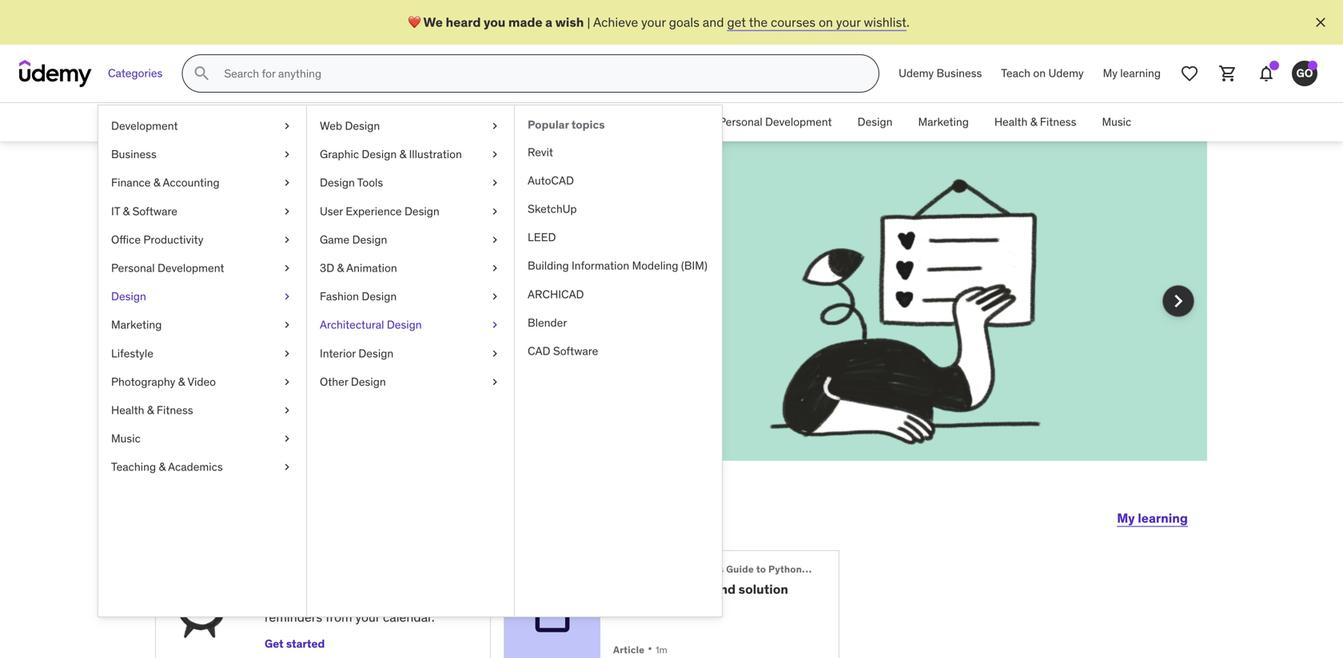 Task type: vqa. For each thing, say whether or not it's contained in the screenshot.
Pages to the left
no



Task type: locate. For each thing, give the bounding box(es) containing it.
1 vertical spatial you
[[277, 211, 335, 253]]

1 horizontal spatial udemy
[[1049, 66, 1084, 81]]

first
[[333, 317, 355, 333]]

your inside schedule time to learn a little each day adds up. get reminders from your calendar.
[[355, 610, 380, 626]]

& for leftmost health & fitness 'link'
[[147, 403, 154, 418]]

xsmall image inside photography & video link
[[281, 375, 293, 390]]

3d
[[320, 261, 334, 275]]

take
[[283, 317, 308, 333]]

0 horizontal spatial health & fitness
[[111, 403, 193, 418]]

xsmall image left blender
[[489, 318, 501, 333]]

2 horizontal spatial the
[[749, 14, 768, 30]]

marketing link up video
[[98, 311, 306, 340]]

1 horizontal spatial it & software link
[[496, 103, 588, 142]]

0 horizontal spatial productivity
[[143, 233, 203, 247]]

xsmall image for interior design
[[489, 346, 501, 362]]

0 horizontal spatial office productivity
[[111, 233, 203, 247]]

autocad link
[[515, 167, 722, 195]]

information
[[572, 259, 630, 273]]

office productivity link for health & fitness
[[588, 103, 706, 142]]

0 vertical spatial my learning link
[[1094, 54, 1171, 93]]

productivity up revit "link"
[[633, 115, 693, 129]]

xsmall image left the "user"
[[281, 204, 293, 219]]

design link
[[845, 103, 906, 142], [98, 283, 306, 311]]

lifestyle
[[111, 346, 153, 361]]

and left take
[[259, 317, 280, 333]]

2 vertical spatial get
[[265, 638, 284, 652]]

software for lifestyle
[[132, 204, 178, 219]]

get inside schedule time to learn a little each day adds up. get reminders from your calendar.
[[410, 592, 431, 608]]

it & software
[[509, 115, 576, 129], [111, 204, 178, 219]]

a left wish
[[546, 14, 553, 30]]

1 vertical spatial productivity
[[143, 233, 203, 247]]

udemy business
[[899, 66, 982, 81]]

office productivity link up autocad link
[[588, 103, 706, 142]]

udemy down .
[[899, 66, 934, 81]]

&
[[417, 115, 424, 129], [521, 115, 528, 129], [1031, 115, 1038, 129], [400, 147, 406, 162], [153, 176, 160, 190], [123, 204, 130, 219], [337, 261, 344, 275], [178, 375, 185, 389], [147, 403, 154, 418], [159, 460, 166, 475]]

1 horizontal spatial to
[[355, 568, 368, 584]]

to right the time
[[244, 299, 255, 315]]

your up goals.
[[479, 299, 503, 315]]

health & fitness link down teach on udemy link
[[982, 103, 1090, 142]]

health & fitness for leftmost health & fitness 'link'
[[111, 403, 193, 418]]

2 vertical spatial software
[[553, 344, 598, 359]]

0 horizontal spatial finance & accounting link
[[98, 169, 306, 197]]

1 horizontal spatial a
[[546, 14, 553, 30]]

1 horizontal spatial health & fitness
[[995, 115, 1077, 129]]

xsmall image for health & fitness
[[281, 403, 293, 419]]

0 horizontal spatial on
[[461, 299, 475, 315]]

1 vertical spatial finance & accounting link
[[98, 169, 306, 197]]

xsmall image for music
[[281, 431, 293, 447]]

0 horizontal spatial design link
[[98, 283, 306, 311]]

personal development for health & fitness
[[719, 115, 832, 129]]

development for health & fitness
[[765, 115, 832, 129]]

0 horizontal spatial the
[[311, 317, 330, 333]]

finance & accounting for health & fitness
[[375, 115, 484, 129]]

0 vertical spatial my
[[1103, 66, 1118, 81]]

xsmall image for game design
[[489, 232, 501, 248]]

xsmall image inside 'personal development' "link"
[[281, 261, 293, 276]]

on inside teach on udemy link
[[1034, 66, 1046, 81]]

building
[[528, 259, 569, 273]]

0 horizontal spatial music
[[111, 432, 141, 446]]

productivity left did
[[143, 233, 203, 247]]

health & fitness link down video
[[98, 397, 306, 425]]

courses up toward
[[413, 299, 458, 315]]

1 horizontal spatial music link
[[1090, 103, 1145, 142]]

you
[[484, 14, 506, 30], [277, 211, 335, 253]]

0 vertical spatial design link
[[845, 103, 906, 142]]

get the courses on your wishlist
[[213, 299, 503, 333]]

1 vertical spatial and
[[259, 317, 280, 333]]

fashion
[[320, 290, 359, 304]]

article
[[613, 645, 645, 657]]

health down photography
[[111, 403, 144, 418]]

finance & accounting link for lifestyle
[[98, 169, 306, 197]]

get the courses on your wishlist link
[[727, 14, 907, 30]]

xsmall image for graphic design & illustration
[[489, 147, 501, 162]]

0 vertical spatial music
[[1102, 115, 1132, 129]]

to inside carousel element
[[244, 299, 255, 315]]

0 vertical spatial software
[[530, 115, 576, 129]]

xsmall image for design
[[281, 289, 293, 305]]

1 vertical spatial finance
[[111, 176, 151, 190]]

1 horizontal spatial make
[[342, 211, 430, 253]]

xsmall image inside fashion design link
[[489, 289, 501, 305]]

health
[[995, 115, 1028, 129], [111, 403, 144, 418]]

0 horizontal spatial personal
[[111, 261, 155, 275]]

business for lifestyle
[[111, 147, 157, 162]]

0 vertical spatial it & software
[[509, 115, 576, 129]]

the
[[613, 564, 631, 576]]

0 vertical spatial health
[[995, 115, 1028, 129]]

on
[[819, 14, 833, 30], [1034, 66, 1046, 81], [461, 299, 475, 315]]

interior
[[320, 346, 356, 361]]

finance & accounting link down development link
[[98, 169, 306, 197]]

fashion design
[[320, 290, 397, 304]]

wishlist down the time
[[213, 317, 255, 333]]

1 horizontal spatial office productivity
[[601, 115, 693, 129]]

office productivity for health & fitness
[[601, 115, 693, 129]]

office productivity link up the time
[[98, 226, 306, 254]]

you inside did you make a wish?
[[277, 211, 335, 253]]

xsmall image for teaching & academics
[[281, 460, 293, 476]]

& for 3d & animation link
[[337, 261, 344, 275]]

xsmall image inside office productivity link
[[281, 232, 293, 248]]

marketing for health & fitness
[[918, 115, 969, 129]]

get the courses on your wishlist link
[[213, 299, 503, 333]]

the right get at the right top of the page
[[749, 14, 768, 30]]

fitness down photography & video
[[157, 403, 193, 418]]

finance & accounting down development link
[[111, 176, 220, 190]]

wishlist up the udemy business
[[864, 14, 907, 30]]

xsmall image left other
[[281, 375, 293, 390]]

1 horizontal spatial get
[[368, 299, 388, 315]]

up.
[[389, 592, 407, 608]]

0 horizontal spatial it
[[111, 204, 120, 219]]

1 vertical spatial music
[[111, 432, 141, 446]]

business up graphic
[[304, 115, 350, 129]]

to up solution
[[756, 564, 766, 576]]

1 horizontal spatial marketing link
[[906, 103, 982, 142]]

accounting up illustration
[[427, 115, 484, 129]]

close image
[[1313, 14, 1329, 30]]

you left made
[[484, 14, 506, 30]]

business left teach
[[937, 66, 982, 81]]

0 vertical spatial office
[[601, 115, 631, 129]]

it
[[293, 299, 300, 315]]

xsmall image inside lifestyle link
[[281, 346, 293, 362]]

get inside get the courses on your wishlist
[[368, 299, 388, 315]]

xsmall image inside marketing 'link'
[[281, 318, 293, 333]]

1 vertical spatial personal development link
[[98, 254, 306, 283]]

little
[[276, 592, 301, 608]]

xsmall image for 3d & animation
[[489, 261, 501, 276]]

software for health & fitness
[[530, 115, 576, 129]]

design link for health & fitness
[[845, 103, 906, 142]]

web
[[320, 119, 342, 133]]

1 vertical spatial personal development
[[111, 261, 224, 275]]

personal development link for lifestyle
[[98, 254, 306, 283]]

xsmall image inside 'teaching & academics' link
[[281, 460, 293, 476]]

1 vertical spatial the
[[391, 299, 410, 315]]

the
[[749, 14, 768, 30], [391, 299, 410, 315], [311, 317, 330, 333]]

office for lifestyle
[[111, 233, 141, 247]]

1 horizontal spatial the
[[391, 299, 410, 315]]

2 horizontal spatial get
[[410, 592, 431, 608]]

0 horizontal spatial you
[[277, 211, 335, 253]]

11. homework and solution link
[[613, 582, 813, 598]]

and
[[703, 14, 724, 30], [259, 317, 280, 333], [713, 582, 736, 598]]

office productivity
[[601, 115, 693, 129], [111, 233, 203, 247]]

archicad
[[528, 287, 584, 302]]

0 horizontal spatial business
[[111, 147, 157, 162]]

1 vertical spatial wishlist
[[213, 317, 255, 333]]

adds
[[358, 592, 386, 608]]

office productivity for lifestyle
[[111, 233, 203, 247]]

xsmall image left building
[[489, 261, 501, 276]]

xsmall image inside architectural design link
[[489, 318, 501, 333]]

finance & accounting for lifestyle
[[111, 176, 220, 190]]

0 horizontal spatial a
[[436, 211, 455, 253]]

marketing
[[918, 115, 969, 129], [111, 318, 162, 332]]

1 horizontal spatial health & fitness link
[[982, 103, 1090, 142]]

marketing down udemy business link
[[918, 115, 969, 129]]

submit search image
[[192, 64, 211, 83]]

finance for health & fitness
[[375, 115, 415, 129]]

0 horizontal spatial udemy
[[899, 66, 934, 81]]

xsmall image inside other design 'link'
[[489, 375, 501, 390]]

you up 3d
[[277, 211, 335, 253]]

marketing link
[[906, 103, 982, 142], [98, 311, 306, 340]]

get inside "button"
[[265, 638, 284, 652]]

2 vertical spatial and
[[713, 582, 736, 598]]

0 vertical spatial the
[[749, 14, 768, 30]]

and inside carousel element
[[259, 317, 280, 333]]

fitness down teach on udemy link
[[1040, 115, 1077, 129]]

toward
[[386, 317, 425, 333]]

xsmall image inside it & software link
[[281, 204, 293, 219]]

0 horizontal spatial health
[[111, 403, 144, 418]]

0 vertical spatial finance & accounting
[[375, 115, 484, 129]]

1 vertical spatial office
[[111, 233, 141, 247]]

made
[[509, 14, 543, 30]]

xsmall image inside 'game design' link
[[489, 232, 501, 248]]

0 horizontal spatial personal development
[[111, 261, 224, 275]]

health & fitness link
[[982, 103, 1090, 142], [98, 397, 306, 425]]

music for bottommost music 'link'
[[111, 432, 141, 446]]

0 horizontal spatial wishlist
[[213, 317, 255, 333]]

a up 3d & animation link
[[436, 211, 455, 253]]

0 vertical spatial get
[[368, 299, 388, 315]]

2 horizontal spatial on
[[1034, 66, 1046, 81]]

xsmall image inside design tools link
[[489, 175, 501, 191]]

1 vertical spatial it
[[111, 204, 120, 219]]

to right time
[[355, 568, 368, 584]]

0 vertical spatial courses
[[771, 14, 816, 30]]

courses inside get the courses on your wishlist
[[413, 299, 458, 315]]

fashion design link
[[307, 283, 514, 311]]

xsmall image
[[281, 118, 293, 134], [489, 118, 501, 134], [281, 147, 293, 162], [489, 147, 501, 162], [281, 175, 293, 191], [489, 175, 501, 191], [281, 232, 293, 248], [489, 232, 501, 248], [281, 261, 293, 276], [281, 318, 293, 333], [489, 375, 501, 390], [281, 403, 293, 419], [281, 431, 293, 447], [281, 460, 293, 476]]

accounting for lifestyle
[[163, 176, 220, 190]]

it for health & fitness
[[509, 115, 518, 129]]

xsmall image for office productivity
[[281, 232, 293, 248]]

time to make it come true.
[[213, 299, 368, 315]]

1 unread notification image
[[1270, 61, 1280, 70]]

your down adds
[[355, 610, 380, 626]]

0 horizontal spatial marketing link
[[98, 311, 306, 340]]

design
[[858, 115, 893, 129], [345, 119, 380, 133], [362, 147, 397, 162], [320, 176, 355, 190], [405, 204, 440, 219], [352, 233, 387, 247], [111, 290, 146, 304], [362, 290, 397, 304], [387, 318, 422, 332], [359, 346, 394, 361], [351, 375, 386, 389]]

xsmall image inside music 'link'
[[281, 431, 293, 447]]

3d & animation
[[320, 261, 397, 275]]

office
[[601, 115, 631, 129], [111, 233, 141, 247]]

xsmall image inside the interior design link
[[489, 346, 501, 362]]

fitness
[[1040, 115, 1077, 129], [157, 403, 193, 418]]

xsmall image for it & software
[[281, 204, 293, 219]]

0 horizontal spatial finance
[[111, 176, 151, 190]]

1 vertical spatial fitness
[[157, 403, 193, 418]]

productivity for lifestyle
[[143, 233, 203, 247]]

0 vertical spatial personal development link
[[706, 103, 845, 142]]

0 horizontal spatial office productivity link
[[98, 226, 306, 254]]

udemy
[[899, 66, 934, 81], [1049, 66, 1084, 81]]

time
[[325, 568, 353, 584]]

finance & accounting up illustration
[[375, 115, 484, 129]]

xsmall image up take
[[281, 289, 293, 305]]

it & software for lifestyle
[[111, 204, 178, 219]]

archicad link
[[515, 281, 722, 309]]

xsmall image inside development link
[[281, 118, 293, 134]]

business
[[937, 66, 982, 81], [304, 115, 350, 129], [111, 147, 157, 162]]

courses
[[771, 14, 816, 30], [413, 299, 458, 315]]

get up and take the first step toward your goals.
[[368, 299, 388, 315]]

wish
[[555, 14, 584, 30]]

health & fitness down teach on udemy link
[[995, 115, 1077, 129]]

0 vertical spatial business
[[937, 66, 982, 81]]

11.
[[613, 582, 629, 598]]

architectural design link
[[307, 311, 514, 340]]

get up calendar. in the bottom left of the page
[[410, 592, 431, 608]]

1 vertical spatial personal
[[111, 261, 155, 275]]

1 vertical spatial courses
[[413, 299, 458, 315]]

marketing link down udemy business link
[[906, 103, 982, 142]]

1 vertical spatial a
[[436, 211, 455, 253]]

learning for my learning link to the bottom
[[1138, 511, 1188, 527]]

my
[[1103, 66, 1118, 81], [1117, 511, 1135, 527]]

finance & accounting link
[[362, 103, 496, 142], [98, 169, 306, 197]]

business link for lifestyle
[[98, 140, 306, 169]]

0 vertical spatial marketing
[[918, 115, 969, 129]]

a
[[546, 14, 553, 30], [436, 211, 455, 253]]

1 vertical spatial business
[[304, 115, 350, 129]]

wishlist image
[[1180, 64, 1200, 83]]

0 horizontal spatial accounting
[[163, 176, 220, 190]]

make
[[342, 211, 430, 253], [258, 299, 290, 315]]

xsmall image
[[281, 204, 293, 219], [489, 204, 501, 219], [489, 261, 501, 276], [281, 289, 293, 305], [489, 289, 501, 305], [489, 318, 501, 333], [281, 346, 293, 362], [489, 346, 501, 362], [281, 375, 293, 390]]

xsmall image left "sketchup"
[[489, 204, 501, 219]]

and down guide
[[713, 582, 736, 598]]

we
[[423, 14, 443, 30]]

1 horizontal spatial business
[[304, 115, 350, 129]]

0 vertical spatial finance & accounting link
[[362, 103, 496, 142]]

xsmall image inside business link
[[281, 147, 293, 162]]

0 horizontal spatial make
[[258, 299, 290, 315]]

personal for health & fitness
[[719, 115, 763, 129]]

xsmall image for finance & accounting
[[281, 175, 293, 191]]

marketing up lifestyle
[[111, 318, 162, 332]]

0 vertical spatial fitness
[[1040, 115, 1077, 129]]

1 horizontal spatial accounting
[[427, 115, 484, 129]]

it & software link for health & fitness
[[496, 103, 588, 142]]

xsmall image down take
[[281, 346, 293, 362]]

teach on udemy
[[1001, 66, 1084, 81]]

development for lifestyle
[[158, 261, 224, 275]]

0 vertical spatial learning
[[1121, 66, 1161, 81]]

wishlist
[[864, 14, 907, 30], [213, 317, 255, 333]]

health & fitness
[[995, 115, 1077, 129], [111, 403, 193, 418]]

health & fitness down photography
[[111, 403, 193, 418]]

xsmall image up goals.
[[489, 289, 501, 305]]

0 horizontal spatial courses
[[413, 299, 458, 315]]

it & software for health & fitness
[[509, 115, 576, 129]]

personal development link
[[706, 103, 845, 142], [98, 254, 306, 283]]

1 udemy from the left
[[899, 66, 934, 81]]

0 vertical spatial office productivity
[[601, 115, 693, 129]]

xsmall image inside health & fitness 'link'
[[281, 403, 293, 419]]

notifications image
[[1257, 64, 1276, 83]]

1 horizontal spatial finance
[[375, 115, 415, 129]]

1 vertical spatial design link
[[98, 283, 306, 311]]

0 horizontal spatial get
[[265, 638, 284, 652]]

1 horizontal spatial wishlist
[[864, 14, 907, 30]]

xsmall image inside user experience design link
[[489, 204, 501, 219]]

xsmall image for development
[[281, 118, 293, 134]]

2 horizontal spatial to
[[756, 564, 766, 576]]

❤️   we heard you made a wish | achieve your goals and get the courses on your wishlist .
[[408, 14, 910, 30]]

the down come
[[311, 317, 330, 333]]

office productivity link for lifestyle
[[98, 226, 306, 254]]

udemy right teach
[[1049, 66, 1084, 81]]

1 horizontal spatial office
[[601, 115, 631, 129]]

personal development for lifestyle
[[111, 261, 224, 275]]

finance & accounting link up illustration
[[362, 103, 496, 142]]

health for leftmost health & fitness 'link'
[[111, 403, 144, 418]]

health down teach
[[995, 115, 1028, 129]]

& for it & software link corresponding to lifestyle
[[123, 204, 130, 219]]

xsmall image down goals.
[[489, 346, 501, 362]]

sketchup link
[[515, 195, 722, 224]]

schedule
[[265, 568, 322, 584]]

xsmall image inside web design 'link'
[[489, 118, 501, 134]]

design tools
[[320, 176, 383, 190]]

1 horizontal spatial personal development
[[719, 115, 832, 129]]

it & software link
[[496, 103, 588, 142], [98, 197, 306, 226]]

courses right get at the right top of the page
[[771, 14, 816, 30]]

xsmall image inside graphic design & illustration "link"
[[489, 147, 501, 162]]

user experience design
[[320, 204, 440, 219]]

xsmall image inside 3d & animation link
[[489, 261, 501, 276]]

make inside did you make a wish?
[[342, 211, 430, 253]]

web design
[[320, 119, 380, 133]]

& for 'teaching & academics' link
[[159, 460, 166, 475]]

get for the
[[368, 299, 388, 315]]

0 horizontal spatial office
[[111, 233, 141, 247]]

get left started
[[265, 638, 284, 652]]

business down development link
[[111, 147, 157, 162]]

web design link
[[307, 112, 514, 140]]

accounting down development link
[[163, 176, 220, 190]]

1 horizontal spatial music
[[1102, 115, 1132, 129]]

1 vertical spatial health & fitness link
[[98, 397, 306, 425]]

1 horizontal spatial productivity
[[633, 115, 693, 129]]

xsmall image inside the design link
[[281, 289, 293, 305]]

the up toward
[[391, 299, 410, 315]]

0 horizontal spatial it & software link
[[98, 197, 306, 226]]

cad software link
[[515, 337, 722, 366]]

and left get at the right top of the page
[[703, 14, 724, 30]]

categories
[[108, 66, 163, 81]]

0 vertical spatial you
[[484, 14, 506, 30]]

1 horizontal spatial it
[[509, 115, 518, 129]]

my learning link
[[1094, 54, 1171, 93], [1117, 500, 1188, 538]]

fitness for health & fitness 'link' to the right
[[1040, 115, 1077, 129]]

1 horizontal spatial fitness
[[1040, 115, 1077, 129]]

music for music 'link' to the top
[[1102, 115, 1132, 129]]

to inside the ultimate beginners guide to python programming 11. homework and solution
[[756, 564, 766, 576]]

homework
[[631, 582, 710, 598]]

xsmall image for user experience design
[[489, 204, 501, 219]]



Task type: describe. For each thing, give the bounding box(es) containing it.
1 vertical spatial my learning
[[1117, 511, 1188, 527]]

health & fitness for health & fitness 'link' to the right
[[995, 115, 1077, 129]]

1 horizontal spatial you
[[484, 14, 506, 30]]

xsmall image for photography & video
[[281, 375, 293, 390]]

1m
[[656, 645, 668, 657]]

finance for lifestyle
[[111, 176, 151, 190]]

0 horizontal spatial health & fitness link
[[98, 397, 306, 425]]

other design link
[[307, 368, 514, 397]]

design link for lifestyle
[[98, 283, 306, 311]]

xsmall image for architectural design
[[489, 318, 501, 333]]

make for you
[[342, 211, 430, 253]]

to inside schedule time to learn a little each day adds up. get reminders from your calendar.
[[355, 568, 368, 584]]

& for photography & video link
[[178, 375, 185, 389]]

video
[[187, 375, 216, 389]]

architectural design element
[[514, 106, 722, 617]]

2 vertical spatial the
[[311, 317, 330, 333]]

1 vertical spatial my
[[1117, 511, 1135, 527]]

beginners
[[676, 564, 724, 576]]

blender
[[528, 316, 567, 330]]

article • 1m
[[613, 641, 668, 658]]

your inside get the courses on your wishlist
[[479, 299, 503, 315]]

topics
[[572, 118, 605, 132]]

popular
[[528, 118, 569, 132]]

it & software link for lifestyle
[[98, 197, 306, 226]]

goals.
[[456, 317, 490, 333]]

on inside get the courses on your wishlist
[[461, 299, 475, 315]]

0 vertical spatial my learning
[[1103, 66, 1161, 81]]

photography & video
[[111, 375, 216, 389]]

graphic design & illustration
[[320, 147, 462, 162]]

popular topics
[[528, 118, 605, 132]]

schedule time to learn a little each day adds up. get reminders from your calendar.
[[265, 568, 435, 626]]

design tools link
[[307, 169, 514, 197]]

cad software
[[528, 344, 598, 359]]

xsmall image for personal development
[[281, 261, 293, 276]]

the inside get the courses on your wishlist
[[391, 299, 410, 315]]

game design link
[[307, 226, 514, 254]]

0 vertical spatial and
[[703, 14, 724, 30]]

wishlist inside get the courses on your wishlist
[[213, 317, 255, 333]]

revit
[[528, 145, 553, 159]]

tools
[[357, 176, 383, 190]]

leed
[[528, 230, 556, 245]]

accounting for health & fitness
[[427, 115, 484, 129]]

solution
[[739, 582, 789, 598]]

building information modeling (bim)
[[528, 259, 708, 273]]

xsmall image for web design
[[489, 118, 501, 134]]

xsmall image for business
[[281, 147, 293, 162]]

office for health & fitness
[[601, 115, 631, 129]]

your left the goals
[[641, 14, 666, 30]]

heard
[[446, 14, 481, 30]]

illustration
[[409, 147, 462, 162]]

udemy business link
[[889, 54, 992, 93]]

other
[[320, 375, 348, 389]]

get for started
[[265, 638, 284, 652]]

experience
[[346, 204, 402, 219]]

blender link
[[515, 309, 722, 337]]

teach on udemy link
[[992, 54, 1094, 93]]

1 vertical spatial music link
[[98, 425, 306, 454]]

modeling
[[632, 259, 679, 273]]

xsmall image for fashion design
[[489, 289, 501, 305]]

your left goals.
[[429, 317, 453, 333]]

python
[[769, 564, 802, 576]]

calendar.
[[383, 610, 435, 626]]

reminders
[[265, 610, 322, 626]]

leed link
[[515, 224, 722, 252]]

from
[[326, 610, 352, 626]]

learning for topmost my learning link
[[1121, 66, 1161, 81]]

.
[[907, 14, 910, 30]]

1 vertical spatial my learning link
[[1117, 500, 1188, 538]]

go
[[1297, 66, 1314, 80]]

design inside "link"
[[362, 147, 397, 162]]

user
[[320, 204, 343, 219]]

autocad
[[528, 173, 574, 188]]

true.
[[338, 299, 364, 315]]

categories button
[[98, 54, 172, 93]]

user experience design link
[[307, 197, 514, 226]]

interior design
[[320, 346, 394, 361]]

xsmall image for design tools
[[489, 175, 501, 191]]

development link
[[98, 112, 306, 140]]

achieve
[[593, 14, 638, 30]]

your left .
[[836, 14, 861, 30]]

graphic
[[320, 147, 359, 162]]

software inside cad software 'link'
[[553, 344, 598, 359]]

udemy image
[[19, 60, 92, 87]]

shopping cart with 0 items image
[[1219, 64, 1238, 83]]

let's start learning, gary
[[155, 499, 473, 532]]

marketing link for lifestyle
[[98, 311, 306, 340]]

learn
[[371, 568, 402, 584]]

architectural design
[[320, 318, 422, 332]]

it for lifestyle
[[111, 204, 120, 219]]

game
[[320, 233, 350, 247]]

next image
[[1166, 289, 1192, 314]]

1 horizontal spatial courses
[[771, 14, 816, 30]]

teaching
[[111, 460, 156, 475]]

did
[[213, 211, 271, 253]]

productivity for health & fitness
[[633, 115, 693, 129]]

3d & animation link
[[307, 254, 514, 283]]

Search for anything text field
[[221, 60, 860, 87]]

photography
[[111, 375, 175, 389]]

& for health & fitness 'link' to the right
[[1031, 115, 1038, 129]]

a inside did you make a wish?
[[436, 211, 455, 253]]

& for health & fitness's it & software link
[[521, 115, 528, 129]]

personal development link for health & fitness
[[706, 103, 845, 142]]

finance & accounting link for health & fitness
[[362, 103, 496, 142]]

a
[[265, 592, 273, 608]]

& inside "link"
[[400, 147, 406, 162]]

let's
[[155, 499, 216, 532]]

and inside the ultimate beginners guide to python programming 11. homework and solution
[[713, 582, 736, 598]]

ultimate
[[633, 564, 674, 576]]

you have alerts image
[[1308, 61, 1318, 70]]

2 udemy from the left
[[1049, 66, 1084, 81]]

building information modeling (bim) link
[[515, 252, 722, 281]]

xsmall image for lifestyle
[[281, 346, 293, 362]]

0 vertical spatial music link
[[1090, 103, 1145, 142]]

goals
[[669, 14, 700, 30]]

xsmall image for marketing
[[281, 318, 293, 333]]

other design
[[320, 375, 386, 389]]

carousel element
[[136, 142, 1208, 500]]

make for to
[[258, 299, 290, 315]]

wish?
[[213, 251, 307, 293]]

sketchup
[[528, 202, 577, 216]]

teaching & academics link
[[98, 454, 306, 482]]

interior design link
[[307, 340, 514, 368]]

come
[[304, 299, 335, 315]]

business link for health & fitness
[[291, 103, 362, 142]]

teach
[[1001, 66, 1031, 81]]

❤️
[[408, 14, 421, 30]]

lifestyle link
[[98, 340, 306, 368]]

business for health & fitness
[[304, 115, 350, 129]]

go link
[[1286, 54, 1324, 93]]

cad
[[528, 344, 551, 359]]

gary
[[409, 499, 473, 532]]

fitness for leftmost health & fitness 'link'
[[157, 403, 193, 418]]

time
[[213, 299, 241, 315]]

the ultimate beginners guide to python programming 11. homework and solution
[[613, 564, 869, 598]]

0 vertical spatial on
[[819, 14, 833, 30]]

marketing for lifestyle
[[111, 318, 162, 332]]

|
[[587, 14, 591, 30]]

marketing link for health & fitness
[[906, 103, 982, 142]]

each
[[304, 592, 332, 608]]

animation
[[346, 261, 397, 275]]

programming
[[805, 564, 869, 576]]

get started
[[265, 638, 325, 652]]

(bim)
[[681, 259, 708, 273]]

personal for lifestyle
[[111, 261, 155, 275]]

xsmall image for other design
[[489, 375, 501, 390]]

health for health & fitness 'link' to the right
[[995, 115, 1028, 129]]



